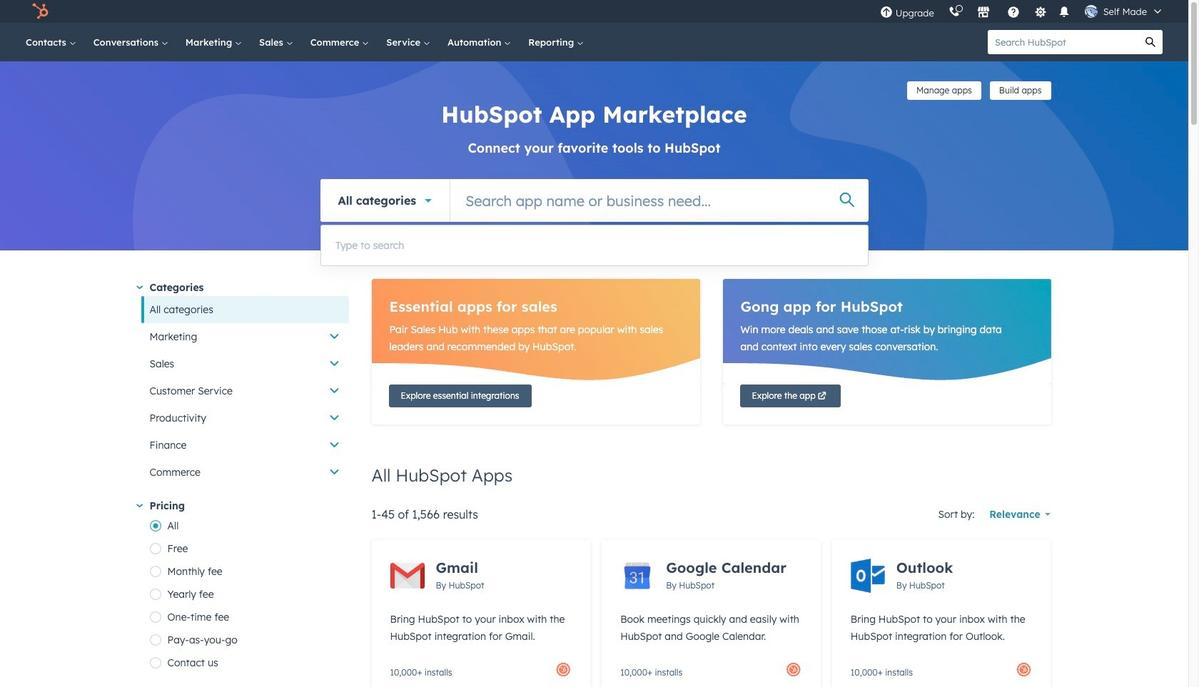 Task type: vqa. For each thing, say whether or not it's contained in the screenshot.
the Meeting icon
no



Task type: locate. For each thing, give the bounding box(es) containing it.
caret image
[[136, 504, 143, 508]]

Search HubSpot search field
[[988, 30, 1139, 54]]

menu
[[873, 0, 1172, 23]]

pricing group
[[150, 515, 349, 675]]

Search app name or business need... search field
[[451, 179, 869, 222]]



Task type: describe. For each thing, give the bounding box(es) containing it.
marketplaces image
[[977, 6, 990, 19]]

caret image
[[136, 286, 143, 289]]

ruby anderson image
[[1085, 5, 1098, 18]]



